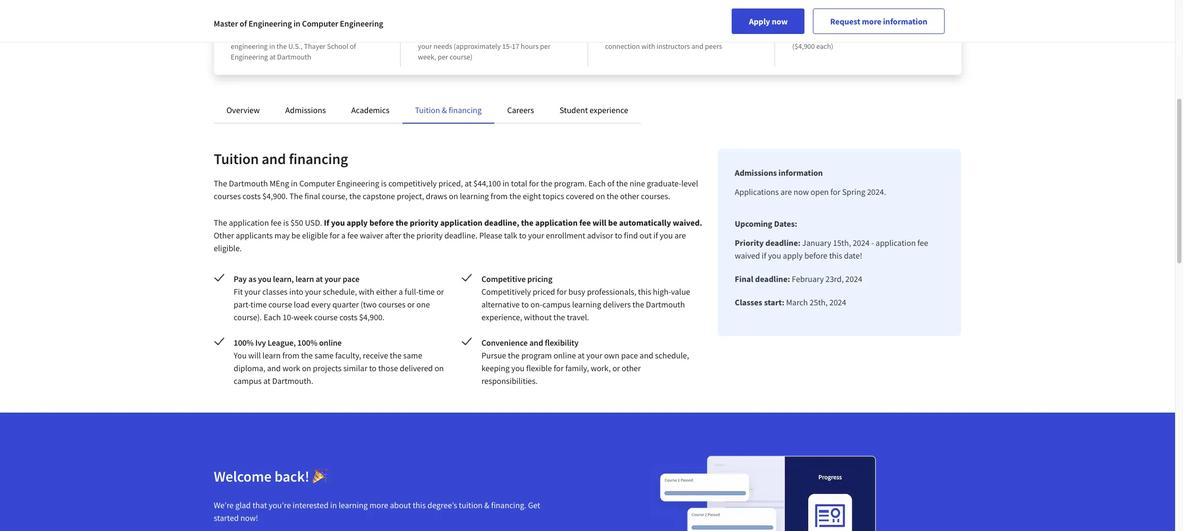 Task type: vqa. For each thing, say whether or not it's contained in the screenshot.
'Johns'
no



Task type: locate. For each thing, give the bounding box(es) containing it.
0 horizontal spatial is
[[283, 217, 289, 228]]

$44,100 inside the dartmouth meng in computer engineering is competitively priced, at $44,100 in total for the program. each of the nine graduate-level courses costs $4,900. the final course, the capstone project, draws on learning from the eight topics covered on the other courses.
[[473, 178, 501, 189]]

connection
[[605, 41, 640, 51]]

courses inside pay as you learn, learn at your pace fit your classes into your schedule, with either a full-time or part-time course load every quarter (two courses or one course). each 10-week course costs $4,900.
[[378, 299, 406, 310]]

or down "full-"
[[407, 299, 415, 310]]

0 horizontal spatial costs
[[243, 191, 261, 201]]

0 vertical spatial program
[[461, 31, 488, 40]]

0 vertical spatial course
[[268, 299, 292, 310]]

the for application
[[214, 217, 227, 228]]

automatically
[[619, 217, 671, 228]]

lecture videos, hands-on projects, and connection with instructors and peers
[[605, 31, 725, 51]]

from
[[491, 191, 508, 201], [282, 350, 299, 361]]

before down january
[[804, 250, 827, 261]]

or right "full-"
[[436, 286, 444, 297]]

100% right the "league,"
[[297, 337, 317, 348]]

0 vertical spatial &
[[442, 105, 447, 115]]

at inside 100% ivy league, 100% online you will learn from the same faculty, receive the same diploma, and work on projects similar to those delivered on campus at dartmouth.
[[263, 375, 270, 386]]

$44,100 total cost pay only for courses you enroll in per term ($4,900 each)
[[792, 16, 922, 51]]

learning up the travel.
[[572, 299, 601, 310]]

0 horizontal spatial more
[[369, 499, 388, 510]]

courses down either
[[378, 299, 406, 310]]

if right out
[[653, 230, 658, 241]]

each up covered
[[588, 178, 606, 189]]

priority deadline:
[[735, 237, 801, 248]]

0 vertical spatial campus
[[542, 299, 570, 310]]

march
[[786, 297, 808, 307]]

0 vertical spatial learning
[[460, 191, 489, 201]]

computer inside the dartmouth meng in computer engineering is competitively priced, at $44,100 in total for the program. each of the nine graduate-level courses costs $4,900. the final course, the capstone project, draws on learning from the eight topics covered on the other courses.
[[299, 178, 335, 189]]

the right delivers
[[632, 299, 644, 310]]

1 vertical spatial $4,900.
[[359, 312, 385, 322]]

fee right -
[[918, 237, 928, 248]]

$4,900. inside the dartmouth meng in computer engineering is competitively priced, at $44,100 in total for the program. each of the nine graduate-level courses costs $4,900. the final course, the capstone project, draws on learning from the eight topics covered on the other courses.
[[262, 191, 288, 201]]

league,
[[268, 337, 296, 348]]

courses.
[[641, 191, 670, 201]]

1 vertical spatial course
[[314, 312, 338, 322]]

before inside january 15th, 2024 - application fee waived if you apply before this date!
[[804, 250, 827, 261]]

dartmouth left meng
[[229, 178, 268, 189]]

you inside pay as you learn, learn at your pace fit your classes into your schedule, with either a full-time or part-time course load every quarter (two courses or one course). each 10-week course costs $4,900.
[[258, 273, 271, 284]]

we're
[[214, 499, 234, 510]]

0 horizontal spatial be
[[291, 230, 300, 241]]

from up deadline, on the left top
[[491, 191, 508, 201]]

the dartmouth meng in computer engineering is competitively priced, at $44,100 in total for the program. each of the nine graduate-level courses costs $4,900. the final course, the capstone project, draws on learning from the eight topics covered on the other courses.
[[214, 178, 698, 201]]

a inside pay as you learn, learn at your pace fit your classes into your schedule, with either a full-time or part-time course load every quarter (two courses or one course). each 10-week course costs $4,900.
[[399, 286, 403, 297]]

2024.
[[867, 186, 886, 197]]

computer for engineering
[[302, 18, 338, 29]]

other
[[214, 230, 234, 241]]

per right the hours
[[540, 41, 550, 51]]

deadline: up start:
[[755, 273, 790, 284]]

2024
[[853, 237, 870, 248], [845, 273, 862, 284], [829, 297, 846, 307]]

ivy right an
[[267, 16, 280, 29]]

the right covered
[[607, 191, 618, 201]]

similar
[[343, 363, 367, 373]]

courses inside $44,100 total cost pay only for courses you enroll in per term ($4,900 each)
[[830, 31, 854, 40]]

0 vertical spatial now
[[772, 16, 788, 27]]

this inside "competitive pricing competitively priced for busy professionals, this high-value alternative to on-campus learning delivers the dartmouth experience, without the travel."
[[638, 286, 651, 297]]

online inside the 'convenience and flexibility pursue the program online at your own pace and schedule, keeping you flexible for family, work, or other responsibilities.'
[[554, 350, 576, 361]]

computer
[[302, 18, 338, 29], [299, 178, 335, 189]]

in right interested
[[330, 499, 337, 510]]

course down classes
[[268, 299, 292, 310]]

0 vertical spatial total
[[830, 16, 851, 29]]

0 horizontal spatial that
[[252, 499, 267, 510]]

learning
[[460, 191, 489, 201], [572, 299, 601, 310], [339, 499, 368, 510]]

if inside january 15th, 2024 - application fee waived if you apply before this date!
[[762, 250, 766, 261]]

for inside the application fee is $50 usd. if you apply before the priority application deadline, the application fee will be automatically waived. other applicants may be eligible for a fee waiver after the priority deadline. please talk to your enrollment advisor to find out if you are eligible.
[[330, 230, 340, 241]]

with inside pay as you learn, learn at your pace fit your classes into your schedule, with either a full-time or part-time course load every quarter (two courses or one course). each 10-week course costs $4,900.
[[359, 286, 374, 297]]

0 vertical spatial per
[[895, 31, 906, 40]]

1 horizontal spatial course
[[314, 312, 338, 322]]

pay up ($4,900 on the top right of the page
[[792, 31, 803, 40]]

february
[[792, 273, 824, 284]]

0 vertical spatial priority
[[410, 217, 438, 228]]

or for convenience and flexibility pursue the program online at your own pace and schedule, keeping you flexible for family, work, or other responsibilities.
[[613, 363, 620, 373]]

1 horizontal spatial per
[[540, 41, 550, 51]]

of inside the dartmouth meng in computer engineering is competitively priced, at $44,100 in total for the program. each of the nine graduate-level courses costs $4,900. the final course, the capstone project, draws on learning from the eight topics covered on the other courses.
[[607, 178, 615, 189]]

fee
[[271, 217, 281, 228], [579, 217, 591, 228], [347, 230, 358, 241], [918, 237, 928, 248]]

for up eight
[[529, 178, 539, 189]]

1 vertical spatial that
[[252, 499, 267, 510]]

with up (two
[[359, 286, 374, 297]]

2024 left -
[[853, 237, 870, 248]]

1 horizontal spatial 100%
[[297, 337, 317, 348]]

1 same from the left
[[314, 350, 334, 361]]

1 vertical spatial if
[[762, 250, 766, 261]]

dartmouth inside "earn an ivy league degree from one of the first professional schools of engineering in the u.s., thayer school of engineering at dartmouth"
[[277, 52, 311, 62]]

1 vertical spatial ivy
[[255, 337, 266, 348]]

one
[[248, 31, 260, 40], [417, 299, 430, 310]]

careers
[[507, 105, 534, 115]]

the up the needs
[[450, 31, 460, 40]]

0 horizontal spatial pay
[[234, 273, 247, 284]]

convenience and flexibility pursue the program online at your own pace and schedule, keeping you flexible for family, work, or other responsibilities.
[[481, 337, 689, 386]]

1 vertical spatial now
[[794, 186, 809, 197]]

0 vertical spatial that
[[540, 31, 553, 40]]

engineering down engineering
[[231, 52, 268, 62]]

we're glad that you're interested in learning more about this degree's tuition & financing. get started now!
[[214, 499, 540, 523]]

or inside the 'convenience and flexibility pursue the program online at your own pace and schedule, keeping you flexible for family, work, or other responsibilities.'
[[613, 363, 620, 373]]

0 vertical spatial courses
[[830, 31, 854, 40]]

0 vertical spatial online
[[319, 337, 342, 348]]

at inside "earn an ivy league degree from one of the first professional schools of engineering in the u.s., thayer school of engineering at dartmouth"
[[269, 52, 276, 62]]

the for dartmouth
[[214, 178, 227, 189]]

1 vertical spatial online
[[554, 350, 576, 361]]

of down schools
[[350, 41, 356, 51]]

1 horizontal spatial $4,900.
[[359, 312, 385, 322]]

0 horizontal spatial will
[[248, 350, 261, 361]]

be down $50
[[291, 230, 300, 241]]

0 vertical spatial be
[[608, 217, 617, 228]]

admissions for admissions
[[285, 105, 326, 115]]

0 vertical spatial more
[[862, 16, 881, 27]]

costs inside pay as you learn, learn at your pace fit your classes into your schedule, with either a full-time or part-time course load every quarter (two courses or one course). each 10-week course costs $4,900.
[[339, 312, 357, 322]]

other inside the dartmouth meng in computer engineering is competitively priced, at $44,100 in total for the program. each of the nine graduate-level courses costs $4,900. the final course, the capstone project, draws on learning from the eight topics covered on the other courses.
[[620, 191, 639, 201]]

in right engineering
[[269, 41, 275, 51]]

1 vertical spatial more
[[369, 499, 388, 510]]

on up (approximately
[[490, 31, 498, 40]]

pay
[[792, 31, 803, 40], [234, 273, 247, 284]]

1 horizontal spatial are
[[781, 186, 792, 197]]

competitive
[[481, 273, 526, 284]]

that
[[540, 31, 553, 40], [252, 499, 267, 510]]

2 vertical spatial this
[[413, 499, 426, 510]]

this right "about"
[[413, 499, 426, 510]]

you inside january 15th, 2024 - application fee waived if you apply before this date!
[[768, 250, 781, 261]]

if
[[653, 230, 658, 241], [762, 250, 766, 261]]

dartmouth inside "competitive pricing competitively priced for busy professionals, this high-value alternative to on-campus learning delivers the dartmouth experience, without the travel."
[[646, 299, 685, 310]]

computer for meng
[[299, 178, 335, 189]]

courses up other
[[214, 191, 241, 201]]

you inside the 'convenience and flexibility pursue the program online at your own pace and schedule, keeping you flexible for family, work, or other responsibilities.'
[[511, 363, 525, 373]]

apply inside january 15th, 2024 - application fee waived if you apply before this date!
[[783, 250, 803, 261]]

deadline: for final
[[755, 273, 790, 284]]

more left "about"
[[369, 499, 388, 510]]

application inside january 15th, 2024 - application fee waived if you apply before this date!
[[876, 237, 916, 248]]

total
[[830, 16, 851, 29], [511, 178, 527, 189]]

1 vertical spatial computer
[[299, 178, 335, 189]]

of
[[240, 18, 247, 29], [262, 31, 268, 40], [359, 31, 366, 40], [350, 41, 356, 51], [607, 178, 615, 189]]

each)
[[816, 41, 833, 51]]

0 horizontal spatial program
[[461, 31, 488, 40]]

same up delivered
[[403, 350, 422, 361]]

the up topics
[[541, 178, 552, 189]]

in inside "earn an ivy league degree from one of the first professional schools of engineering in the u.s., thayer school of engineering at dartmouth"
[[269, 41, 275, 51]]

2 vertical spatial dartmouth
[[646, 299, 685, 310]]

time
[[419, 286, 435, 297], [251, 299, 267, 310]]

applications
[[735, 186, 779, 197]]

same up the projects
[[314, 350, 334, 361]]

2 vertical spatial courses
[[378, 299, 406, 310]]

dartmouth.
[[272, 375, 313, 386]]

0 horizontal spatial this
[[413, 499, 426, 510]]

this inside january 15th, 2024 - application fee waived if you apply before this date!
[[829, 250, 842, 261]]

program up the flexible
[[521, 350, 552, 361]]

0 horizontal spatial campus
[[234, 375, 262, 386]]

information up "applications are now open for spring 2024."
[[779, 167, 823, 178]]

0 vertical spatial one
[[248, 31, 260, 40]]

0 horizontal spatial pace
[[343, 273, 360, 284]]

course)
[[450, 52, 473, 62]]

0 horizontal spatial tuition
[[214, 149, 259, 168]]

1 vertical spatial this
[[638, 286, 651, 297]]

course).
[[234, 312, 262, 322]]

1 vertical spatial apply
[[783, 250, 803, 261]]

pay left 'as'
[[234, 273, 247, 284]]

pace inside pay as you learn, learn at your pace fit your classes into your schedule, with either a full-time or part-time course load every quarter (two courses or one course). each 10-week course costs $4,900.
[[343, 273, 360, 284]]

now!
[[240, 512, 258, 523]]

15th,
[[833, 237, 851, 248]]

1 horizontal spatial is
[[381, 178, 387, 189]]

you right 'as'
[[258, 273, 271, 284]]

1 vertical spatial each
[[264, 312, 281, 322]]

from up work
[[282, 350, 299, 361]]

alternative
[[481, 299, 520, 310]]

if down priority deadline:
[[762, 250, 766, 261]]

without
[[524, 312, 552, 322]]

1 vertical spatial program
[[521, 350, 552, 361]]

campus down diploma,
[[234, 375, 262, 386]]

more inside the we're glad that you're interested in learning more about this degree's tuition & financing. get started now!
[[369, 499, 388, 510]]

100%
[[234, 337, 254, 348], [297, 337, 317, 348]]

for inside $44,100 total cost pay only for courses you enroll in per term ($4,900 each)
[[820, 31, 829, 40]]

1 vertical spatial courses
[[214, 191, 241, 201]]

with inside lecture videos, hands-on projects, and connection with instructors and peers
[[641, 41, 655, 51]]

online up faculty,
[[319, 337, 342, 348]]

$4,900.
[[262, 191, 288, 201], [359, 312, 385, 322]]

the
[[269, 31, 280, 40], [450, 31, 460, 40], [499, 31, 509, 40], [277, 41, 287, 51], [541, 178, 552, 189], [616, 178, 628, 189], [349, 191, 361, 201], [509, 191, 521, 201], [607, 191, 618, 201], [396, 217, 408, 228], [521, 217, 534, 228], [403, 230, 415, 241], [632, 299, 644, 310], [553, 312, 565, 322], [301, 350, 313, 361], [390, 350, 402, 361], [508, 350, 520, 361]]

schools
[[334, 31, 358, 40]]

per down the needs
[[438, 52, 448, 62]]

on up instructors
[[675, 31, 683, 40]]

graduate-
[[647, 178, 681, 189]]

-
[[871, 237, 874, 248]]

0 horizontal spatial learning
[[339, 499, 368, 510]]

in inside the we're glad that you're interested in learning more about this degree's tuition & financing. get started now!
[[330, 499, 337, 510]]

costs up applicants
[[243, 191, 261, 201]]

interested
[[293, 499, 329, 510]]

1 horizontal spatial ivy
[[267, 16, 280, 29]]

1 vertical spatial before
[[804, 250, 827, 261]]

1 horizontal spatial if
[[762, 250, 766, 261]]

about
[[390, 499, 411, 510]]

a left waiver
[[341, 230, 346, 241]]

please
[[479, 230, 502, 241]]

0 horizontal spatial online
[[319, 337, 342, 348]]

is inside the dartmouth meng in computer engineering is competitively priced, at $44,100 in total for the program. each of the nine graduate-level courses costs $4,900. the final course, the capstone project, draws on learning from the eight topics covered on the other courses.
[[381, 178, 387, 189]]

1 vertical spatial time
[[251, 299, 267, 310]]

1 vertical spatial tuition
[[214, 149, 259, 168]]

priority
[[410, 217, 438, 228], [417, 230, 443, 241]]

1 horizontal spatial now
[[794, 186, 809, 197]]

1 horizontal spatial each
[[588, 178, 606, 189]]

the left first
[[269, 31, 280, 40]]

2 vertical spatial or
[[613, 363, 620, 373]]

with down videos,
[[641, 41, 655, 51]]

pace up quarter
[[343, 273, 360, 284]]

is left $50
[[283, 217, 289, 228]]

deadline: down dates:
[[765, 237, 801, 248]]

1 horizontal spatial from
[[491, 191, 508, 201]]

responsibilities.
[[481, 375, 538, 386]]

before
[[369, 217, 394, 228], [804, 250, 827, 261]]

the down convenience
[[508, 350, 520, 361]]

financing for tuition & financing
[[449, 105, 482, 115]]

and down projects,
[[692, 41, 703, 51]]

online down flexibility
[[554, 350, 576, 361]]

1 horizontal spatial with
[[641, 41, 655, 51]]

ivy inside 100% ivy league, 100% online you will learn from the same faculty, receive the same diploma, and work on projects similar to those delivered on campus at dartmouth.
[[255, 337, 266, 348]]

0 horizontal spatial a
[[341, 230, 346, 241]]

1 horizontal spatial campus
[[542, 299, 570, 310]]

overview link
[[226, 105, 260, 115]]

tuition
[[415, 105, 440, 115], [214, 149, 259, 168]]

or for pay as you learn, learn at your pace fit your classes into your schedule, with either a full-time or part-time course load every quarter (two courses or one course). each 10-week course costs $4,900.
[[436, 286, 444, 297]]

1 vertical spatial with
[[359, 286, 374, 297]]

0 vertical spatial admissions
[[285, 105, 326, 115]]

application right -
[[876, 237, 916, 248]]

0 vertical spatial pay
[[792, 31, 803, 40]]

1 vertical spatial campus
[[234, 375, 262, 386]]

hands-
[[653, 31, 675, 40]]

other inside the 'convenience and flexibility pursue the program online at your own pace and schedule, keeping you flexible for family, work, or other responsibilities.'
[[622, 363, 641, 373]]

and left work
[[267, 363, 281, 373]]

1 vertical spatial one
[[417, 299, 430, 310]]

0 vertical spatial with
[[641, 41, 655, 51]]

campus down the priced
[[542, 299, 570, 310]]

0 horizontal spatial apply
[[347, 217, 368, 228]]

1 vertical spatial learn
[[263, 350, 281, 361]]

full-
[[405, 286, 419, 297]]

to left on-
[[521, 299, 529, 310]]

0 horizontal spatial are
[[675, 230, 686, 241]]

at
[[269, 52, 276, 62], [465, 178, 472, 189], [316, 273, 323, 284], [578, 350, 585, 361], [263, 375, 270, 386]]

upcoming dates:
[[735, 218, 797, 229]]

0 horizontal spatial or
[[407, 299, 415, 310]]

in right enroll
[[888, 31, 894, 40]]

upcoming
[[735, 218, 772, 229]]

draws
[[426, 191, 447, 201]]

from inside the dartmouth meng in computer engineering is competitively priced, at $44,100 in total for the program. each of the nine graduate-level courses costs $4,900. the final course, the capstone project, draws on learning from the eight topics covered on the other courses.
[[491, 191, 508, 201]]

find
[[624, 230, 638, 241]]

for right eligible
[[330, 230, 340, 241]]

a
[[341, 230, 346, 241], [399, 286, 403, 297]]

0 vertical spatial schedule,
[[323, 286, 357, 297]]

2 vertical spatial per
[[438, 52, 448, 62]]

learning inside "competitive pricing competitively priced for busy professionals, this high-value alternative to on-campus learning delivers the dartmouth experience, without the travel."
[[572, 299, 601, 310]]

1 vertical spatial &
[[484, 499, 490, 510]]

0 vertical spatial if
[[653, 230, 658, 241]]

schedule,
[[323, 286, 357, 297], [655, 350, 689, 361]]

each inside the dartmouth meng in computer engineering is competitively priced, at $44,100 in total for the program. each of the nine graduate-level courses costs $4,900. the final course, the capstone project, draws on learning from the eight topics covered on the other courses.
[[588, 178, 606, 189]]

busy
[[568, 286, 585, 297]]

your
[[418, 41, 432, 51], [528, 230, 544, 241], [325, 273, 341, 284], [245, 286, 261, 297], [305, 286, 321, 297], [586, 350, 602, 361]]

1 horizontal spatial total
[[830, 16, 851, 29]]

engineering inside "earn an ivy league degree from one of the first professional schools of engineering in the u.s., thayer school of engineering at dartmouth"
[[231, 52, 268, 62]]

for right open
[[831, 186, 841, 197]]

course down every
[[314, 312, 338, 322]]

0 vertical spatial the
[[214, 178, 227, 189]]

of up from
[[240, 18, 247, 29]]

that left suits
[[540, 31, 553, 40]]

is up the capstone
[[381, 178, 387, 189]]

an
[[254, 16, 265, 29]]

1 horizontal spatial dartmouth
[[277, 52, 311, 62]]

information inside the "request more information" button
[[883, 16, 927, 27]]

will up diploma,
[[248, 350, 261, 361]]

2024 for classes start: march 25th, 2024
[[829, 297, 846, 307]]

tuition and financing
[[214, 149, 348, 168]]

for left busy
[[557, 286, 567, 297]]

0 vertical spatial tuition
[[415, 105, 440, 115]]

projects,
[[685, 31, 711, 40]]

priority left deadline.
[[417, 230, 443, 241]]

part-
[[234, 299, 251, 310]]

in inside $44,100 total cost pay only for courses you enroll in per term ($4,900 each)
[[888, 31, 894, 40]]

1 horizontal spatial learning
[[460, 191, 489, 201]]

1 horizontal spatial program
[[521, 350, 552, 361]]

you down cost
[[855, 31, 867, 40]]

thayer
[[304, 41, 326, 51]]

be up advisor
[[608, 217, 617, 228]]

be
[[608, 217, 617, 228], [291, 230, 300, 241]]

1 horizontal spatial learn
[[295, 273, 314, 284]]

time up course).
[[251, 299, 267, 310]]

2024 for final deadline: february 23rd, 2024
[[845, 273, 862, 284]]

is
[[381, 178, 387, 189], [283, 217, 289, 228]]

0 horizontal spatial with
[[359, 286, 374, 297]]

before up waiver
[[369, 217, 394, 228]]

per inside $44,100 total cost pay only for courses you enroll in per term ($4,900 each)
[[895, 31, 906, 40]]

1 horizontal spatial be
[[608, 217, 617, 228]]

tuition & financing
[[415, 105, 482, 115]]

the inside the application fee is $50 usd. if you apply before the priority application deadline, the application fee will be automatically waived. other applicants may be eligible for a fee waiver after the priority deadline. please talk to your enrollment advisor to find out if you are eligible.
[[214, 217, 227, 228]]

the
[[214, 178, 227, 189], [289, 191, 303, 201], [214, 217, 227, 228]]

for left family,
[[554, 363, 564, 373]]

1 horizontal spatial that
[[540, 31, 553, 40]]

0 vertical spatial pace
[[343, 273, 360, 284]]

0 vertical spatial apply
[[347, 217, 368, 228]]

degree
[[317, 16, 348, 29]]

one up engineering
[[248, 31, 260, 40]]

$44,100 right priced,
[[473, 178, 501, 189]]

engineering up the capstone
[[337, 178, 379, 189]]

application up enrollment
[[535, 217, 578, 228]]

one inside pay as you learn, learn at your pace fit your classes into your schedule, with either a full-time or part-time course load every quarter (two courses or one course). each 10-week course costs $4,900.
[[417, 299, 430, 310]]

will up advisor
[[593, 217, 606, 228]]

the right after
[[403, 230, 415, 241]]

0 vertical spatial $4,900.
[[262, 191, 288, 201]]

1 horizontal spatial schedule,
[[655, 350, 689, 361]]

are down waived. on the right
[[675, 230, 686, 241]]

1 vertical spatial $44,100
[[473, 178, 501, 189]]

classes start: march 25th, 2024
[[735, 297, 846, 307]]

1 vertical spatial dartmouth
[[229, 178, 268, 189]]

waived
[[735, 250, 760, 261]]

0 vertical spatial from
[[491, 191, 508, 201]]

now left open
[[794, 186, 809, 197]]

1 vertical spatial be
[[291, 230, 300, 241]]

more up enroll
[[862, 16, 881, 27]]

0 horizontal spatial if
[[653, 230, 658, 241]]

deadline.
[[444, 230, 478, 241]]

apply
[[347, 217, 368, 228], [783, 250, 803, 261]]

is inside the application fee is $50 usd. if you apply before the priority application deadline, the application fee will be automatically waived. other applicants may be eligible for a fee waiver after the priority deadline. please talk to your enrollment advisor to find out if you are eligible.
[[283, 217, 289, 228]]

priced,
[[438, 178, 463, 189]]

apply now
[[749, 16, 788, 27]]

with
[[641, 41, 655, 51], [359, 286, 374, 297]]

flexibility
[[545, 337, 579, 348]]

you right out
[[660, 230, 673, 241]]

program inside the 'convenience and flexibility pursue the program online at your own pace and schedule, keeping you flexible for family, work, or other responsibilities.'
[[521, 350, 552, 361]]

experience,
[[481, 312, 522, 322]]

you right if
[[331, 217, 345, 228]]

financing for tuition and financing
[[289, 149, 348, 168]]

for up each)
[[820, 31, 829, 40]]

🎉
[[312, 467, 327, 486]]



Task type: describe. For each thing, give the bounding box(es) containing it.
are inside the application fee is $50 usd. if you apply before the priority application deadline, the application fee will be automatically waived. other applicants may be eligible for a fee waiver after the priority deadline. please talk to your enrollment advisor to find out if you are eligible.
[[675, 230, 686, 241]]

to left find
[[615, 230, 622, 241]]

each inside pay as you learn, learn at your pace fit your classes into your schedule, with either a full-time or part-time course load every quarter (two courses or one course). each 10-week course costs $4,900.
[[264, 312, 281, 322]]

for inside the 'convenience and flexibility pursue the program online at your own pace and schedule, keeping you flexible for family, work, or other responsibilities.'
[[554, 363, 564, 373]]

diploma,
[[234, 363, 265, 373]]

academics link
[[351, 105, 390, 115]]

from inside 100% ivy league, 100% online you will learn from the same faculty, receive the same diploma, and work on projects similar to those delivered on campus at dartmouth.
[[282, 350, 299, 361]]

this inside the we're glad that you're interested in learning more about this degree's tuition & financing. get started now!
[[413, 499, 426, 510]]

& inside the we're glad that you're interested in learning more about this degree's tuition & financing. get started now!
[[484, 499, 490, 510]]

1 horizontal spatial time
[[419, 286, 435, 297]]

talk
[[504, 230, 517, 241]]

$50
[[291, 217, 303, 228]]

and inside 100% ivy league, 100% online you will learn from the same faculty, receive the same diploma, and work on projects similar to those delivered on campus at dartmouth.
[[267, 363, 281, 373]]

1 vertical spatial priority
[[417, 230, 443, 241]]

at inside pay as you learn, learn at your pace fit your classes into your schedule, with either a full-time or part-time course load every quarter (two courses or one course). each 10-week course costs $4,900.
[[316, 273, 323, 284]]

10-
[[283, 312, 294, 322]]

professional
[[295, 31, 333, 40]]

the up '15-'
[[499, 31, 509, 40]]

campus inside 100% ivy league, 100% online you will learn from the same faculty, receive the same diploma, and work on projects similar to those delivered on campus at dartmouth.
[[234, 375, 262, 386]]

2 same from the left
[[403, 350, 422, 361]]

total inside $44,100 total cost pay only for courses you enroll in per term ($4,900 each)
[[830, 16, 851, 29]]

1 vertical spatial or
[[407, 299, 415, 310]]

in right meng
[[291, 178, 298, 189]]

final
[[304, 191, 320, 201]]

the left nine
[[616, 178, 628, 189]]

the up those
[[390, 350, 402, 361]]

before inside the application fee is $50 usd. if you apply before the priority application deadline, the application fee will be automatically waived. other applicants may be eligible for a fee waiver after the priority deadline. please talk to your enrollment advisor to find out if you are eligible.
[[369, 217, 394, 228]]

eight
[[523, 191, 541, 201]]

the inside the 'convenience and flexibility pursue the program online at your own pace and schedule, keeping you flexible for family, work, or other responsibilities.'
[[508, 350, 520, 361]]

to inside 100% ivy league, 100% online you will learn from the same faculty, receive the same diploma, and work on projects similar to those delivered on campus at dartmouth.
[[369, 363, 377, 373]]

open
[[811, 186, 829, 197]]

delivered
[[400, 363, 433, 373]]

high-
[[653, 286, 671, 297]]

for inside "competitive pricing competitively priced for busy professionals, this high-value alternative to on-campus learning delivers the dartmouth experience, without the travel."
[[557, 286, 567, 297]]

and left flexibility
[[529, 337, 543, 348]]

project,
[[397, 191, 424, 201]]

engineering up schools
[[340, 18, 383, 29]]

more inside button
[[862, 16, 881, 27]]

will inside the application fee is $50 usd. if you apply before the priority application deadline, the application fee will be automatically waived. other applicants may be eligible for a fee waiver after the priority deadline. please talk to your enrollment advisor to find out if you are eligible.
[[593, 217, 606, 228]]

17
[[512, 41, 519, 51]]

priced
[[533, 286, 555, 297]]

online inside 100% ivy league, 100% online you will learn from the same faculty, receive the same diploma, and work on projects similar to those delivered on campus at dartmouth.
[[319, 337, 342, 348]]

0 horizontal spatial time
[[251, 299, 267, 310]]

25th,
[[810, 297, 828, 307]]

pace inside the 'convenience and flexibility pursue the program online at your own pace and schedule, keeping you flexible for family, work, or other responsibilities.'
[[621, 350, 638, 361]]

0 vertical spatial are
[[781, 186, 792, 197]]

1 100% from the left
[[234, 337, 254, 348]]

fee up may
[[271, 217, 281, 228]]

advisor
[[587, 230, 613, 241]]

tuition for tuition & financing
[[415, 105, 440, 115]]

one inside "earn an ivy league degree from one of the first professional schools of engineering in the u.s., thayer school of engineering at dartmouth"
[[248, 31, 260, 40]]

0 horizontal spatial &
[[442, 105, 447, 115]]

the left the travel.
[[553, 312, 565, 322]]

that inside complete the program on the schedule that suits your needs (approximately 15-17 hours per week, per course)
[[540, 31, 553, 40]]

learn,
[[273, 273, 294, 284]]

request
[[830, 16, 860, 27]]

tuition
[[459, 499, 483, 510]]

admissions link
[[285, 105, 326, 115]]

for inside the dartmouth meng in computer engineering is competitively priced, at $44,100 in total for the program. each of the nine graduate-level courses costs $4,900. the final course, the capstone project, draws on learning from the eight topics covered on the other courses.
[[529, 178, 539, 189]]

admissions for admissions information
[[735, 167, 777, 178]]

engineering
[[231, 41, 268, 51]]

dartmouth inside the dartmouth meng in computer engineering is competitively priced, at $44,100 in total for the program. each of the nine graduate-level courses costs $4,900. the final course, the capstone project, draws on learning from the eight topics covered on the other courses.
[[229, 178, 268, 189]]

ivy inside "earn an ivy league degree from one of the first professional schools of engineering in the u.s., thayer school of engineering at dartmouth"
[[267, 16, 280, 29]]

degree's
[[428, 499, 457, 510]]

learn inside pay as you learn, learn at your pace fit your classes into your schedule, with either a full-time or part-time course load every quarter (two courses or one course). each 10-week course costs $4,900.
[[295, 273, 314, 284]]

total inside the dartmouth meng in computer engineering is competitively priced, at $44,100 in total for the program. each of the nine graduate-level courses costs $4,900. the final course, the capstone project, draws on learning from the eight topics covered on the other courses.
[[511, 178, 527, 189]]

on right covered
[[596, 191, 605, 201]]

the up after
[[396, 217, 408, 228]]

100% ivy league, 100% online you will learn from the same faculty, receive the same diploma, and work on projects similar to those delivered on campus at dartmouth.
[[234, 337, 444, 386]]

tuition for tuition and financing
[[214, 149, 259, 168]]

instructors
[[657, 41, 690, 51]]

the left eight
[[509, 191, 521, 201]]

2 100% from the left
[[297, 337, 317, 348]]

school
[[327, 41, 348, 51]]

lecture
[[605, 31, 628, 40]]

classes
[[262, 286, 288, 297]]

now inside button
[[772, 16, 788, 27]]

0 horizontal spatial course
[[268, 299, 292, 310]]

master of engineering in computer engineering
[[214, 18, 383, 29]]

at inside the dartmouth meng in computer engineering is competitively priced, at $44,100 in total for the program. each of the nine graduate-level courses costs $4,900. the final course, the capstone project, draws on learning from the eight topics covered on the other courses.
[[465, 178, 472, 189]]

(two
[[361, 299, 377, 310]]

if inside the application fee is $50 usd. if you apply before the priority application deadline, the application fee will be automatically waived. other applicants may be eligible for a fee waiver after the priority deadline. please talk to your enrollment advisor to find out if you are eligible.
[[653, 230, 658, 241]]

on right delivered
[[435, 363, 444, 373]]

you inside $44,100 total cost pay only for courses you enroll in per term ($4,900 each)
[[855, 31, 867, 40]]

fee left waiver
[[347, 230, 358, 241]]

your inside the 'convenience and flexibility pursue the program online at your own pace and schedule, keeping you flexible for family, work, or other responsibilities.'
[[586, 350, 602, 361]]

learning inside the dartmouth meng in computer engineering is competitively priced, at $44,100 in total for the program. each of the nine graduate-level courses costs $4,900. the final course, the capstone project, draws on learning from the eight topics covered on the other courses.
[[460, 191, 489, 201]]

learning inside the we're glad that you're interested in learning more about this degree's tuition & financing. get started now!
[[339, 499, 368, 510]]

campus inside "competitive pricing competitively priced for busy professionals, this high-value alternative to on-campus learning delivers the dartmouth experience, without the travel."
[[542, 299, 570, 310]]

fee inside january 15th, 2024 - application fee waived if you apply before this date!
[[918, 237, 928, 248]]

those
[[378, 363, 398, 373]]

value
[[671, 286, 690, 297]]

engineering inside the dartmouth meng in computer engineering is competitively priced, at $44,100 in total for the program. each of the nine graduate-level courses costs $4,900. the final course, the capstone project, draws on learning from the eight topics covered on the other courses.
[[337, 178, 379, 189]]

every
[[311, 299, 331, 310]]

and up peers
[[713, 31, 725, 40]]

your inside complete the program on the schedule that suits your needs (approximately 15-17 hours per week, per course)
[[418, 41, 432, 51]]

2024 inside january 15th, 2024 - application fee waived if you apply before this date!
[[853, 237, 870, 248]]

at inside the 'convenience and flexibility pursue the program online at your own pace and schedule, keeping you flexible for family, work, or other responsibilities.'
[[578, 350, 585, 361]]

glad
[[235, 499, 251, 510]]

engineering up first
[[249, 18, 292, 29]]

($4,900
[[792, 41, 815, 51]]

the right deadline, on the left top
[[521, 217, 534, 228]]

deadline: for priority
[[765, 237, 801, 248]]

23rd,
[[826, 273, 844, 284]]

travel.
[[567, 312, 589, 322]]

student experience
[[560, 105, 628, 115]]

to right talk
[[519, 230, 526, 241]]

and up meng
[[262, 149, 286, 168]]

admissions information
[[735, 167, 823, 178]]

waived.
[[673, 217, 702, 228]]

master
[[214, 18, 238, 29]]

work,
[[591, 363, 611, 373]]

a inside the application fee is $50 usd. if you apply before the priority application deadline, the application fee will be automatically waived. other applicants may be eligible for a fee waiver after the priority deadline. please talk to your enrollment advisor to find out if you are eligible.
[[341, 230, 346, 241]]

applicants
[[236, 230, 273, 241]]

league
[[282, 16, 315, 29]]

costs inside the dartmouth meng in computer engineering is competitively priced, at $44,100 in total for the program. each of the nine graduate-level courses costs $4,900. the final course, the capstone project, draws on learning from the eight topics covered on the other courses.
[[243, 191, 261, 201]]

schedule, inside the 'convenience and flexibility pursue the program online at your own pace and schedule, keeping you flexible for family, work, or other responsibilities.'
[[655, 350, 689, 361]]

$4,900. inside pay as you learn, learn at your pace fit your classes into your schedule, with either a full-time or part-time course load every quarter (two courses or one course). each 10-week course costs $4,900.
[[359, 312, 385, 322]]

dates:
[[774, 218, 797, 229]]

student
[[560, 105, 588, 115]]

enrollment
[[546, 230, 585, 241]]

pay as you learn, learn at your pace fit your classes into your schedule, with either a full-time or part-time course load every quarter (two courses or one course). each 10-week course costs $4,900.
[[234, 273, 444, 322]]

family,
[[565, 363, 589, 373]]

keeping
[[481, 363, 510, 373]]

the application fee is $50 usd. if you apply before the priority application deadline, the application fee will be automatically waived. other applicants may be eligible for a fee waiver after the priority deadline. please talk to your enrollment advisor to find out if you are eligible.
[[214, 217, 702, 253]]

in up the professional at the top of the page
[[294, 18, 300, 29]]

faculty,
[[335, 350, 361, 361]]

delivers
[[603, 299, 631, 310]]

will inside 100% ivy league, 100% online you will learn from the same faculty, receive the same diploma, and work on projects similar to those delivered on campus at dartmouth.
[[248, 350, 261, 361]]

date!
[[844, 250, 862, 261]]

of right schools
[[359, 31, 366, 40]]

load
[[294, 299, 309, 310]]

application up deadline.
[[440, 217, 483, 228]]

on down priced,
[[449, 191, 458, 201]]

classes
[[735, 297, 762, 307]]

as
[[248, 273, 256, 284]]

fee up advisor
[[579, 217, 591, 228]]

nine
[[630, 178, 645, 189]]

to inside "competitive pricing competitively priced for busy professionals, this high-value alternative to on-campus learning delivers the dartmouth experience, without the travel."
[[521, 299, 529, 310]]

apply inside the application fee is $50 usd. if you apply before the priority application deadline, the application fee will be automatically waived. other applicants may be eligible for a fee waiver after the priority deadline. please talk to your enrollment advisor to find out if you are eligible.
[[347, 217, 368, 228]]

u.s.,
[[288, 41, 303, 51]]

and right the own
[[640, 350, 653, 361]]

only
[[805, 31, 818, 40]]

pay inside pay as you learn, learn at your pace fit your classes into your schedule, with either a full-time or part-time course load every quarter (two courses or one course). each 10-week course costs $4,900.
[[234, 273, 247, 284]]

embedded module image image
[[633, 438, 904, 531]]

application up applicants
[[229, 217, 269, 228]]

in up deadline, on the left top
[[503, 178, 509, 189]]

pay inside $44,100 total cost pay only for courses you enroll in per term ($4,900 each)
[[792, 31, 803, 40]]

on inside lecture videos, hands-on projects, and connection with instructors and peers
[[675, 31, 683, 40]]

the down first
[[277, 41, 287, 51]]

own
[[604, 350, 620, 361]]

final deadline: february 23rd, 2024
[[735, 273, 862, 284]]

if
[[324, 217, 329, 228]]

suits
[[555, 31, 569, 40]]

started
[[214, 512, 239, 523]]

the up dartmouth.
[[301, 350, 313, 361]]

(approximately
[[454, 41, 501, 51]]

the right course,
[[349, 191, 361, 201]]

on inside complete the program on the schedule that suits your needs (approximately 15-17 hours per week, per course)
[[490, 31, 498, 40]]

usd.
[[305, 217, 322, 228]]

schedule, inside pay as you learn, learn at your pace fit your classes into your schedule, with either a full-time or part-time course load every quarter (two courses or one course). each 10-week course costs $4,900.
[[323, 286, 357, 297]]

eligible
[[302, 230, 328, 241]]

that inside the we're glad that you're interested in learning more about this degree's tuition & financing. get started now!
[[252, 499, 267, 510]]

course,
[[322, 191, 348, 201]]

week
[[294, 312, 312, 322]]

learn inside 100% ivy league, 100% online you will learn from the same faculty, receive the same diploma, and work on projects similar to those delivered on campus at dartmouth.
[[263, 350, 281, 361]]

tuition & financing link
[[415, 105, 482, 115]]

1 vertical spatial the
[[289, 191, 303, 201]]

welcome back! 🎉
[[214, 467, 327, 486]]

academics
[[351, 105, 390, 115]]

competitively
[[388, 178, 437, 189]]

on right work
[[302, 363, 311, 373]]

program inside complete the program on the schedule that suits your needs (approximately 15-17 hours per week, per course)
[[461, 31, 488, 40]]

1 vertical spatial information
[[779, 167, 823, 178]]

of down an
[[262, 31, 268, 40]]

your inside the application fee is $50 usd. if you apply before the priority application deadline, the application fee will be automatically waived. other applicants may be eligible for a fee waiver after the priority deadline. please talk to your enrollment advisor to find out if you are eligible.
[[528, 230, 544, 241]]

student experience link
[[560, 105, 628, 115]]

careers link
[[507, 105, 534, 115]]

$44,100 inside $44,100 total cost pay only for courses you enroll in per term ($4,900 each)
[[792, 16, 828, 29]]

flexible
[[526, 363, 552, 373]]

apply now button
[[732, 8, 805, 34]]

term
[[907, 31, 922, 40]]

courses inside the dartmouth meng in computer engineering is competitively priced, at $44,100 in total for the program. each of the nine graduate-level courses costs $4,900. the final course, the capstone project, draws on learning from the eight topics covered on the other courses.
[[214, 191, 241, 201]]

complete the program on the schedule that suits your needs (approximately 15-17 hours per week, per course)
[[418, 31, 569, 62]]



